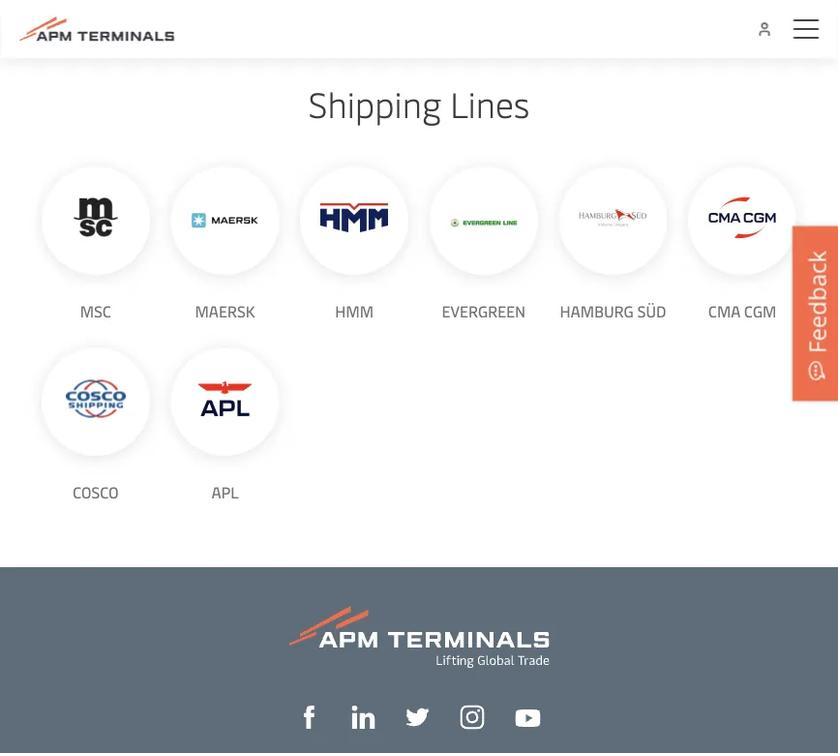 Task type: vqa. For each thing, say whether or not it's contained in the screenshot.
My
no



Task type: locate. For each thing, give the bounding box(es) containing it.
linkedin__x28_alt_x29__3_ link
[[352, 704, 375, 730]]

evergreen image
[[450, 219, 518, 228]]

hmm link
[[300, 167, 409, 324]]

maersk
[[195, 301, 255, 322]]

hmm image
[[321, 204, 389, 233]]

apl link
[[171, 348, 279, 505]]

linkedin image
[[352, 707, 375, 730]]

you tube link
[[516, 705, 541, 729]]

maersk link
[[171, 167, 279, 324]]

cosco
[[73, 482, 119, 503]]

hamburg sud image
[[580, 210, 648, 228]]

hamburg süd link
[[559, 167, 668, 324]]

shipping lines
[[309, 80, 530, 127]]

facebook image
[[298, 707, 321, 730]]

logo 5 image
[[66, 381, 126, 418]]

süd
[[638, 301, 667, 322]]

evergreen
[[442, 301, 526, 322]]

instagram image
[[461, 706, 485, 730]]

cma cgm link
[[689, 167, 797, 324]]

maersk image
[[191, 187, 259, 255]]

twitter image
[[406, 707, 430, 730]]

instagram link
[[461, 704, 485, 730]]

shipping
[[309, 80, 442, 127]]

hamburg süd
[[560, 301, 667, 322]]

shape link
[[298, 704, 321, 730]]

cosco link
[[41, 348, 150, 505]]



Task type: describe. For each thing, give the bounding box(es) containing it.
lines
[[451, 80, 530, 127]]

msc image
[[62, 194, 130, 243]]

cma cgm image
[[709, 198, 777, 239]]

cgm
[[745, 301, 777, 322]]

hmm
[[335, 301, 374, 322]]

apl
[[212, 482, 239, 503]]

msc
[[80, 301, 111, 322]]

evergreen link
[[430, 167, 538, 324]]

apmt footer logo image
[[289, 607, 550, 669]]

hamburg
[[560, 301, 634, 322]]

msc link
[[41, 167, 150, 324]]

cma cgm
[[709, 301, 777, 322]]

feedback
[[802, 251, 833, 354]]

apl image
[[191, 379, 259, 420]]

feedback button
[[793, 227, 839, 401]]

fill 44 link
[[406, 704, 430, 730]]

cma
[[709, 301, 741, 322]]

youtube image
[[516, 711, 541, 728]]



